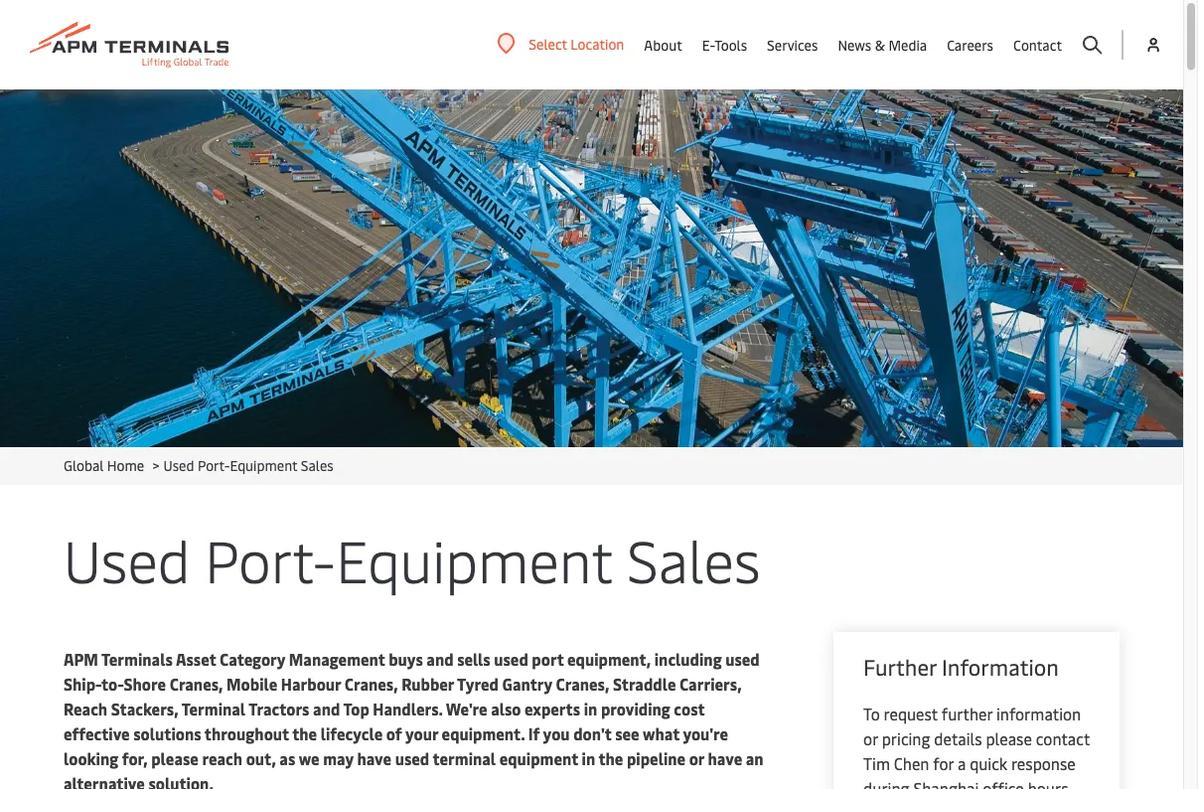 Task type: locate. For each thing, give the bounding box(es) containing it.
and up rubber
[[427, 648, 454, 670]]

3 cranes, from the left
[[556, 673, 610, 695]]

0 vertical spatial and
[[427, 648, 454, 670]]

the
[[292, 723, 317, 744], [599, 748, 624, 769]]

0 horizontal spatial and
[[313, 698, 340, 720]]

used right >
[[163, 456, 194, 475]]

experts
[[525, 698, 580, 720]]

1 vertical spatial and
[[313, 698, 340, 720]]

1 horizontal spatial please
[[986, 728, 1032, 749]]

apm
[[64, 648, 98, 670]]

sells
[[457, 648, 491, 670]]

solutions
[[133, 723, 201, 744]]

gantry
[[502, 673, 553, 695]]

used up "carriers,"
[[726, 648, 760, 670]]

what
[[643, 723, 680, 744]]

in
[[584, 698, 598, 720], [582, 748, 595, 769]]

have left an
[[708, 748, 743, 769]]

apm terminals asset category management buys and sells used port equipment, including used ship-to-shore cranes, mobile harbour cranes, rubber tyred gantry cranes, straddle carriers, reach stackers, terminal tractors and top handlers. we're also experts in providing cost effective solutions throughout the lifecycle of your equipment. if you don't see what you're looking for, please reach out, as we may have used terminal equipment in the pipeline or have an alternative solution.
[[64, 648, 764, 789]]

pricing
[[882, 728, 931, 749]]

buys
[[389, 648, 423, 670]]

2 horizontal spatial used
[[726, 648, 760, 670]]

reach
[[64, 698, 107, 720]]

equipment
[[230, 456, 298, 475], [336, 519, 612, 597]]

cranes, up top
[[345, 673, 398, 695]]

port-
[[198, 456, 230, 475], [205, 519, 336, 597]]

services
[[767, 35, 818, 54]]

0 vertical spatial in
[[584, 698, 598, 720]]

request
[[884, 703, 938, 724]]

1 vertical spatial used
[[64, 519, 190, 597]]

pipeline
[[627, 748, 686, 769]]

information
[[942, 652, 1059, 681]]

you're
[[683, 723, 728, 744]]

select
[[529, 34, 567, 53]]

e-tools
[[702, 35, 747, 54]]

also
[[491, 698, 521, 720]]

1 horizontal spatial the
[[599, 748, 624, 769]]

0 horizontal spatial or
[[689, 748, 705, 769]]

further information
[[864, 652, 1059, 681]]

you
[[543, 723, 570, 744]]

used
[[494, 648, 528, 670], [726, 648, 760, 670], [395, 748, 430, 769]]

please up quick
[[986, 728, 1032, 749]]

global
[[64, 456, 104, 475]]

e-tools button
[[702, 0, 747, 89]]

including
[[655, 648, 722, 670]]

used up gantry
[[494, 648, 528, 670]]

careers
[[947, 35, 994, 54]]

the down the see
[[599, 748, 624, 769]]

stackers,
[[111, 698, 179, 720]]

2 horizontal spatial cranes,
[[556, 673, 610, 695]]

contact
[[1036, 728, 1090, 749]]

please up solution.
[[151, 748, 199, 769]]

may
[[323, 748, 354, 769]]

1 vertical spatial the
[[599, 748, 624, 769]]

terminal
[[433, 748, 496, 769]]

management
[[289, 648, 385, 670]]

effective
[[64, 723, 130, 744]]

0 horizontal spatial have
[[357, 748, 392, 769]]

or
[[864, 728, 878, 749], [689, 748, 705, 769]]

0 horizontal spatial the
[[292, 723, 317, 744]]

cranes, down 'asset'
[[170, 673, 223, 695]]

or inside to request further information or pricing details please contact tim chen for a quick response during shanghai office hours.
[[864, 728, 878, 749]]

0 vertical spatial used
[[163, 456, 194, 475]]

the up we
[[292, 723, 317, 744]]

1 horizontal spatial sales
[[627, 519, 761, 597]]

office
[[983, 778, 1024, 789]]

have down of
[[357, 748, 392, 769]]

further
[[942, 703, 993, 724]]

1 vertical spatial equipment
[[336, 519, 612, 597]]

about button
[[644, 0, 683, 89]]

in down the don't
[[582, 748, 595, 769]]

0 horizontal spatial cranes,
[[170, 673, 223, 695]]

0 horizontal spatial used
[[395, 748, 430, 769]]

a
[[958, 753, 966, 774]]

sales
[[301, 456, 334, 475], [627, 519, 761, 597]]

or down you're
[[689, 748, 705, 769]]

have
[[357, 748, 392, 769], [708, 748, 743, 769]]

1 vertical spatial in
[[582, 748, 595, 769]]

straddle
[[613, 673, 676, 695]]

0 horizontal spatial equipment
[[230, 456, 298, 475]]

used down home
[[64, 519, 190, 597]]

carriers,
[[680, 673, 742, 695]]

quick
[[970, 753, 1008, 774]]

0 horizontal spatial please
[[151, 748, 199, 769]]

and down harbour
[[313, 698, 340, 720]]

please
[[986, 728, 1032, 749], [151, 748, 199, 769]]

in up the don't
[[584, 698, 598, 720]]

select location
[[529, 34, 624, 53]]

e-
[[702, 35, 715, 54]]

information
[[997, 703, 1081, 724]]

cranes,
[[170, 673, 223, 695], [345, 673, 398, 695], [556, 673, 610, 695]]

if
[[528, 723, 540, 744]]

and
[[427, 648, 454, 670], [313, 698, 340, 720]]

or inside apm terminals asset category management buys and sells used port equipment, including used ship-to-shore cranes, mobile harbour cranes, rubber tyred gantry cranes, straddle carriers, reach stackers, terminal tractors and top handlers. we're also experts in providing cost effective solutions throughout the lifecycle of your equipment. if you don't see what you're looking for, please reach out, as we may have used terminal equipment in the pipeline or have an alternative solution.
[[689, 748, 705, 769]]

1 vertical spatial sales
[[627, 519, 761, 597]]

cranes, down equipment,
[[556, 673, 610, 695]]

1 horizontal spatial or
[[864, 728, 878, 749]]

used down your
[[395, 748, 430, 769]]

please inside apm terminals asset category management buys and sells used port equipment, including used ship-to-shore cranes, mobile harbour cranes, rubber tyred gantry cranes, straddle carriers, reach stackers, terminal tractors and top handlers. we're also experts in providing cost effective solutions throughout the lifecycle of your equipment. if you don't see what you're looking for, please reach out, as we may have used terminal equipment in the pipeline or have an alternative solution.
[[151, 748, 199, 769]]

2 cranes, from the left
[[345, 673, 398, 695]]

used
[[163, 456, 194, 475], [64, 519, 190, 597]]

1 horizontal spatial have
[[708, 748, 743, 769]]

1 horizontal spatial cranes,
[[345, 673, 398, 695]]

your
[[405, 723, 438, 744]]

for,
[[122, 748, 148, 769]]

or down to
[[864, 728, 878, 749]]

tractors
[[249, 698, 310, 720]]

2 have from the left
[[708, 748, 743, 769]]

asset
[[176, 648, 216, 670]]

>
[[153, 456, 160, 475]]

harbour
[[281, 673, 341, 695]]

0 horizontal spatial sales
[[301, 456, 334, 475]]

terminal
[[182, 698, 246, 720]]

1 vertical spatial port-
[[205, 519, 336, 597]]

terminals
[[101, 648, 173, 670]]

1 have from the left
[[357, 748, 392, 769]]



Task type: describe. For each thing, give the bounding box(es) containing it.
details
[[934, 728, 982, 749]]

for
[[933, 753, 954, 774]]

contact
[[1014, 35, 1062, 54]]

during
[[864, 778, 910, 789]]

see
[[615, 723, 640, 744]]

used ship-to-shore (sts) cranes in north america image
[[0, 89, 1184, 447]]

0 vertical spatial sales
[[301, 456, 334, 475]]

select location button
[[497, 33, 624, 55]]

providing
[[601, 698, 671, 720]]

news & media button
[[838, 0, 927, 89]]

response
[[1012, 753, 1076, 774]]

category
[[220, 648, 285, 670]]

to request further information or pricing details please contact tim chen for a quick response during shanghai office hours.
[[864, 703, 1090, 789]]

services button
[[767, 0, 818, 89]]

shore
[[124, 673, 166, 695]]

global home link
[[64, 456, 144, 475]]

about
[[644, 35, 683, 54]]

throughout
[[205, 723, 289, 744]]

ship-
[[64, 673, 101, 695]]

careers button
[[947, 0, 994, 89]]

we're
[[446, 698, 488, 720]]

news
[[838, 35, 872, 54]]

1 horizontal spatial and
[[427, 648, 454, 670]]

cost
[[674, 698, 705, 720]]

tyred
[[457, 673, 499, 695]]

equipment.
[[442, 723, 525, 744]]

top
[[343, 698, 369, 720]]

1 horizontal spatial equipment
[[336, 519, 612, 597]]

hours.
[[1028, 778, 1072, 789]]

further
[[864, 652, 937, 681]]

&
[[875, 35, 886, 54]]

tim
[[864, 753, 890, 774]]

handlers.
[[373, 698, 443, 720]]

rubber
[[402, 673, 454, 695]]

we
[[299, 748, 320, 769]]

port
[[532, 648, 564, 670]]

0 vertical spatial port-
[[198, 456, 230, 475]]

chen
[[894, 753, 930, 774]]

to
[[864, 703, 880, 724]]

reach
[[202, 748, 243, 769]]

of
[[386, 723, 402, 744]]

please inside to request further information or pricing details please contact tim chen for a quick response during shanghai office hours.
[[986, 728, 1032, 749]]

out,
[[246, 748, 276, 769]]

as
[[280, 748, 295, 769]]

1 horizontal spatial used
[[494, 648, 528, 670]]

used port-equipment sales
[[64, 519, 761, 597]]

lifecycle
[[321, 723, 383, 744]]

shanghai
[[914, 778, 979, 789]]

1 cranes, from the left
[[170, 673, 223, 695]]

to-
[[101, 673, 124, 695]]

don't
[[574, 723, 612, 744]]

global home > used port-equipment sales
[[64, 456, 334, 475]]

alternative
[[64, 773, 145, 789]]

contact button
[[1014, 0, 1062, 89]]

media
[[889, 35, 927, 54]]

location
[[571, 34, 624, 53]]

0 vertical spatial the
[[292, 723, 317, 744]]

equipment,
[[568, 648, 651, 670]]

an
[[746, 748, 764, 769]]

solution.
[[148, 773, 214, 789]]

tools
[[715, 35, 747, 54]]

news & media
[[838, 35, 927, 54]]

looking
[[64, 748, 118, 769]]

equipment
[[500, 748, 578, 769]]

mobile
[[227, 673, 278, 695]]

0 vertical spatial equipment
[[230, 456, 298, 475]]



Task type: vqa. For each thing, say whether or not it's contained in the screenshot.
About dropdown button
yes



